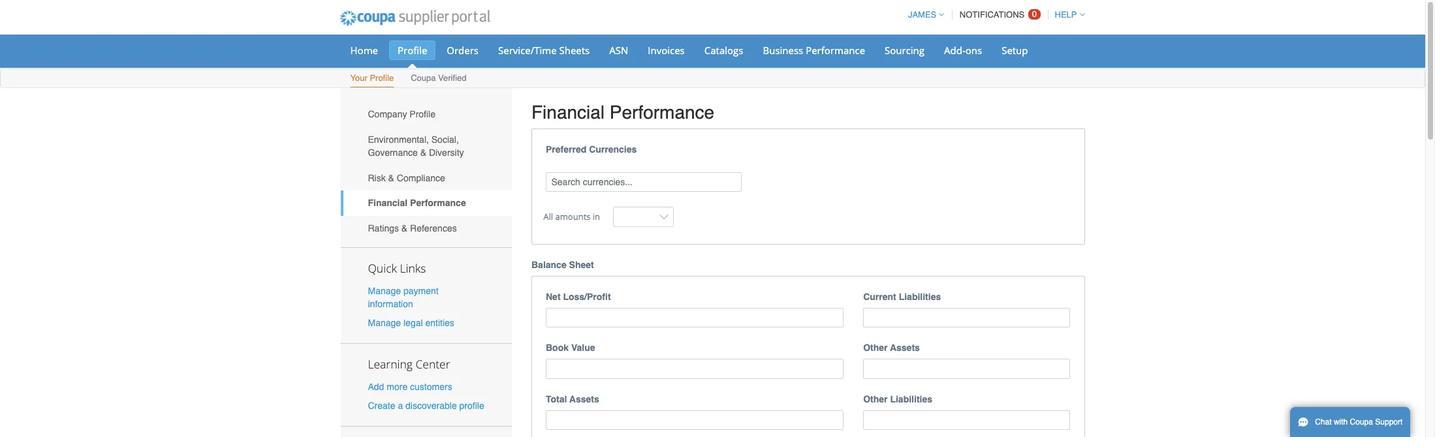 Task type: describe. For each thing, give the bounding box(es) containing it.
navigation containing james
[[903, 2, 1085, 27]]

catalogs
[[705, 44, 744, 57]]

create
[[368, 401, 396, 412]]

social,
[[432, 135, 459, 145]]

financial performance link
[[341, 191, 512, 216]]

with
[[1335, 418, 1349, 427]]

sourcing link
[[877, 41, 934, 60]]

current
[[864, 292, 897, 302]]

Current Liabilities text field
[[864, 308, 1071, 328]]

ratings
[[368, 223, 399, 234]]

manage legal entities link
[[368, 318, 455, 329]]

setup
[[1002, 44, 1029, 57]]

legal
[[404, 318, 423, 329]]

your profile link
[[350, 71, 395, 88]]

links
[[400, 260, 426, 276]]

chat with coupa support button
[[1291, 408, 1411, 438]]

notifications link
[[955, 2, 1044, 27]]

quick
[[368, 260, 397, 276]]

balance
[[532, 260, 567, 270]]

preferred currencies
[[546, 144, 637, 155]]

other for other assets
[[864, 343, 888, 353]]

company profile link
[[341, 102, 512, 127]]

net loss/profit
[[546, 292, 611, 302]]

verified
[[438, 73, 467, 83]]

ons
[[966, 44, 983, 57]]

coupa verified link
[[410, 71, 467, 88]]

orders
[[447, 44, 479, 57]]

all amounts in
[[544, 211, 600, 223]]

Search currencies... field
[[546, 172, 742, 192]]

manage payment information link
[[368, 286, 439, 309]]

company
[[368, 109, 407, 120]]

payment
[[404, 286, 439, 296]]

all
[[544, 211, 553, 223]]

add-ons
[[945, 44, 983, 57]]

environmental,
[[368, 135, 429, 145]]

other liabilities
[[864, 394, 933, 405]]

james
[[909, 10, 937, 20]]

business
[[763, 44, 804, 57]]

entities
[[426, 318, 455, 329]]

notifications
[[960, 10, 1028, 20]]

in
[[593, 211, 600, 223]]

current liabilities
[[864, 292, 942, 302]]

manage for manage legal entities
[[368, 318, 401, 329]]

manage payment information
[[368, 286, 439, 309]]

your profile
[[350, 73, 394, 83]]

business performance
[[763, 44, 866, 57]]

compliance
[[397, 173, 445, 183]]

service/time
[[498, 44, 557, 57]]

company profile
[[368, 109, 436, 120]]

Other Assets text field
[[864, 359, 1071, 379]]

sheet
[[569, 260, 594, 270]]

coupa inside coupa verified link
[[411, 73, 436, 83]]

1 horizontal spatial financial
[[532, 102, 605, 123]]

financial performance inside the financial performance link
[[368, 198, 466, 209]]

environmental, social, governance & diversity link
[[341, 127, 512, 165]]

setup link
[[994, 41, 1037, 60]]

1 horizontal spatial financial performance
[[532, 102, 715, 123]]

risk & compliance
[[368, 173, 445, 183]]

chat
[[1316, 418, 1332, 427]]

& inside environmental, social, governance & diversity
[[420, 148, 427, 158]]

other for other liabilities
[[864, 394, 888, 405]]

loss/profit
[[563, 292, 611, 302]]

a
[[398, 401, 403, 412]]

liabilities for current liabilities
[[899, 292, 942, 302]]

invoices link
[[640, 41, 694, 60]]

customers
[[410, 382, 452, 393]]

net
[[546, 292, 561, 302]]

preferred
[[546, 144, 587, 155]]

Total Assets text field
[[546, 411, 844, 431]]

0 vertical spatial profile
[[398, 44, 427, 57]]

information
[[368, 299, 413, 309]]

governance
[[368, 148, 418, 158]]



Task type: vqa. For each thing, say whether or not it's contained in the screenshot.
arrowCircleRight icon on the right bottom of the page
no



Task type: locate. For each thing, give the bounding box(es) containing it.
liabilities right current
[[899, 292, 942, 302]]

0 vertical spatial coupa
[[411, 73, 436, 83]]

coupa supplier portal image
[[331, 2, 499, 35]]

financial performance up currencies
[[532, 102, 715, 123]]

ratings & references link
[[341, 216, 512, 241]]

home
[[350, 44, 378, 57]]

coupa right 'with'
[[1351, 418, 1374, 427]]

balance sheet
[[532, 260, 594, 270]]

coupa left the verified
[[411, 73, 436, 83]]

assets right total
[[570, 394, 600, 405]]

catalogs link
[[696, 41, 752, 60]]

1 horizontal spatial &
[[402, 223, 408, 234]]

discoverable
[[406, 401, 457, 412]]

other down the other assets
[[864, 394, 888, 405]]

performance
[[806, 44, 866, 57], [610, 102, 715, 123], [410, 198, 466, 209]]

& for references
[[402, 223, 408, 234]]

Net Loss/Profit text field
[[546, 308, 844, 328]]

0 vertical spatial performance
[[806, 44, 866, 57]]

1 vertical spatial liabilities
[[891, 394, 933, 405]]

add-
[[945, 44, 966, 57]]

coupa verified
[[411, 73, 467, 83]]

0 horizontal spatial performance
[[410, 198, 466, 209]]

ratings & references
[[368, 223, 457, 234]]

Book Value text field
[[546, 359, 844, 379]]

1 vertical spatial performance
[[610, 102, 715, 123]]

manage up the information
[[368, 286, 401, 296]]

0 horizontal spatial financial
[[368, 198, 408, 209]]

asn link
[[601, 41, 637, 60]]

& inside the risk & compliance link
[[388, 173, 395, 183]]

assets for total assets
[[570, 394, 600, 405]]

0 vertical spatial financial
[[532, 102, 605, 123]]

0 vertical spatial assets
[[891, 343, 920, 353]]

profile link
[[389, 41, 436, 60]]

1 vertical spatial assets
[[570, 394, 600, 405]]

0 vertical spatial manage
[[368, 286, 401, 296]]

1 vertical spatial profile
[[370, 73, 394, 83]]

book
[[546, 343, 569, 353]]

environmental, social, governance & diversity
[[368, 135, 464, 158]]

manage for manage payment information
[[368, 286, 401, 296]]

1 horizontal spatial assets
[[891, 343, 920, 353]]

assets down the current liabilities
[[891, 343, 920, 353]]

profile
[[460, 401, 485, 412]]

2 vertical spatial performance
[[410, 198, 466, 209]]

liabilities down the other assets
[[891, 394, 933, 405]]

total
[[546, 394, 567, 405]]

2 manage from the top
[[368, 318, 401, 329]]

1 other from the top
[[864, 343, 888, 353]]

references
[[410, 223, 457, 234]]

1 vertical spatial manage
[[368, 318, 401, 329]]

profile up 'environmental, social, governance & diversity' link
[[410, 109, 436, 120]]

learning center
[[368, 357, 450, 372]]

book value
[[546, 343, 595, 353]]

1 manage from the top
[[368, 286, 401, 296]]

0 horizontal spatial financial performance
[[368, 198, 466, 209]]

risk & compliance link
[[341, 165, 512, 191]]

financial performance down compliance
[[368, 198, 466, 209]]

2 other from the top
[[864, 394, 888, 405]]

performance up the references
[[410, 198, 466, 209]]

amounts
[[556, 211, 591, 223]]

1 horizontal spatial coupa
[[1351, 418, 1374, 427]]

other assets
[[864, 343, 920, 353]]

liabilities for other liabilities
[[891, 394, 933, 405]]

coupa inside chat with coupa support button
[[1351, 418, 1374, 427]]

orders link
[[439, 41, 487, 60]]

0 horizontal spatial assets
[[570, 394, 600, 405]]

add-ons link
[[936, 41, 991, 60]]

other down current
[[864, 343, 888, 353]]

& right risk
[[388, 173, 395, 183]]

& left diversity
[[420, 148, 427, 158]]

asn
[[610, 44, 629, 57]]

add more customers link
[[368, 382, 452, 393]]

sourcing
[[885, 44, 925, 57]]

profile for company profile
[[410, 109, 436, 120]]

financial up preferred
[[532, 102, 605, 123]]

support
[[1376, 418, 1403, 427]]

service/time sheets link
[[490, 41, 599, 60]]

navigation
[[903, 2, 1085, 27]]

profile for your profile
[[370, 73, 394, 83]]

risk
[[368, 173, 386, 183]]

service/time sheets
[[498, 44, 590, 57]]

add
[[368, 382, 384, 393]]

financial
[[532, 102, 605, 123], [368, 198, 408, 209]]

total assets
[[546, 394, 600, 405]]

your
[[350, 73, 368, 83]]

1 vertical spatial coupa
[[1351, 418, 1374, 427]]

liabilities
[[899, 292, 942, 302], [891, 394, 933, 405]]

2 vertical spatial profile
[[410, 109, 436, 120]]

manage legal entities
[[368, 318, 455, 329]]

james link
[[903, 10, 945, 20]]

0 horizontal spatial &
[[388, 173, 395, 183]]

manage down the information
[[368, 318, 401, 329]]

0 horizontal spatial coupa
[[411, 73, 436, 83]]

Other Liabilities text field
[[864, 411, 1071, 431]]

1 vertical spatial other
[[864, 394, 888, 405]]

& for compliance
[[388, 173, 395, 183]]

2 vertical spatial &
[[402, 223, 408, 234]]

create a discoverable profile link
[[368, 401, 485, 412]]

0 vertical spatial financial performance
[[532, 102, 715, 123]]

& right ratings
[[402, 223, 408, 234]]

quick links
[[368, 260, 426, 276]]

1 horizontal spatial performance
[[610, 102, 715, 123]]

more
[[387, 382, 408, 393]]

home link
[[342, 41, 387, 60]]

1 vertical spatial financial
[[368, 198, 408, 209]]

center
[[416, 357, 450, 372]]

2 horizontal spatial &
[[420, 148, 427, 158]]

profile
[[398, 44, 427, 57], [370, 73, 394, 83], [410, 109, 436, 120]]

add more customers
[[368, 382, 452, 393]]

performance right business
[[806, 44, 866, 57]]

financial up ratings
[[368, 198, 408, 209]]

performance for business performance link
[[806, 44, 866, 57]]

1 vertical spatial financial performance
[[368, 198, 466, 209]]

1 vertical spatial &
[[388, 173, 395, 183]]

learning
[[368, 357, 413, 372]]

0 vertical spatial other
[[864, 343, 888, 353]]

0 vertical spatial liabilities
[[899, 292, 942, 302]]

chat with coupa support
[[1316, 418, 1403, 427]]

profile down coupa supplier portal image
[[398, 44, 427, 57]]

invoices
[[648, 44, 685, 57]]

sheets
[[560, 44, 590, 57]]

assets for other assets
[[891, 343, 920, 353]]

profile right your
[[370, 73, 394, 83]]

performance for the financial performance link
[[410, 198, 466, 209]]

diversity
[[429, 148, 464, 158]]

assets
[[891, 343, 920, 353], [570, 394, 600, 405]]

0 vertical spatial &
[[420, 148, 427, 158]]

2 horizontal spatial performance
[[806, 44, 866, 57]]

value
[[572, 343, 595, 353]]

create a discoverable profile
[[368, 401, 485, 412]]

& inside ratings & references link
[[402, 223, 408, 234]]

currencies
[[589, 144, 637, 155]]

manage inside manage payment information
[[368, 286, 401, 296]]

performance up currencies
[[610, 102, 715, 123]]



